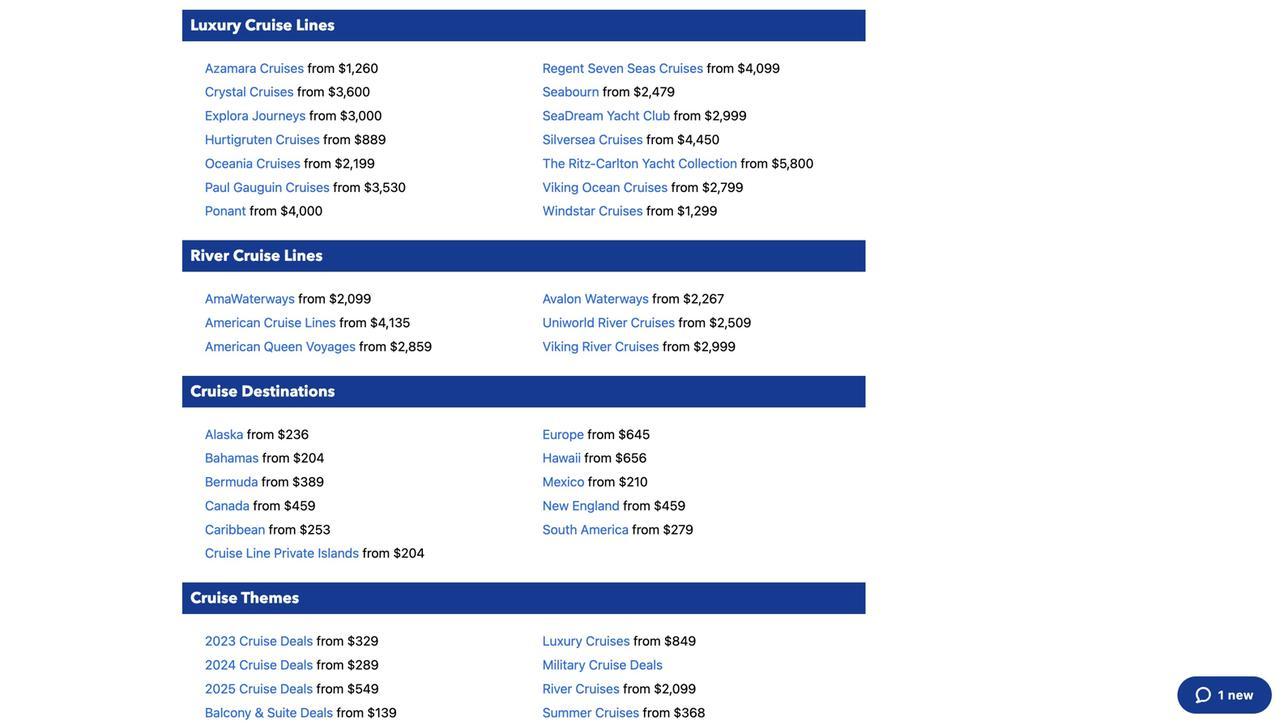Task type: locate. For each thing, give the bounding box(es) containing it.
yacht up viking ocean cruises from $ 2,799
[[642, 155, 675, 171]]

viking ocean cruises from $ 2,799
[[543, 179, 744, 195]]

cruise up the 2024 cruise deals link
[[239, 634, 277, 649]]

seadream
[[543, 108, 604, 123]]

0 vertical spatial 204
[[301, 450, 325, 466]]

2,099 up american cruise lines from $ 4,135
[[337, 291, 371, 306]]

from
[[308, 60, 335, 76], [707, 60, 734, 76], [297, 84, 325, 99], [603, 84, 630, 99], [309, 108, 337, 123], [674, 108, 701, 123], [323, 132, 351, 147], [647, 132, 674, 147], [304, 155, 331, 171], [741, 155, 768, 171], [333, 179, 361, 195], [672, 179, 699, 195], [250, 203, 277, 219], [647, 203, 674, 219], [298, 291, 326, 306], [653, 291, 680, 306], [339, 315, 367, 330], [679, 315, 706, 330], [359, 339, 387, 354], [663, 339, 690, 354], [247, 427, 274, 442], [588, 427, 615, 442], [262, 450, 290, 466], [585, 450, 612, 466], [262, 474, 289, 490], [588, 474, 616, 490], [253, 498, 281, 513], [623, 498, 651, 513], [269, 522, 296, 537], [632, 522, 660, 537], [363, 546, 390, 561], [317, 634, 344, 649], [634, 634, 661, 649], [317, 657, 344, 673], [317, 681, 344, 697], [623, 681, 651, 697], [337, 705, 364, 720], [643, 705, 670, 720]]

cruise down the 2024 cruise deals link
[[239, 681, 277, 697]]

deals up 2024 cruise deals from $ 289
[[280, 634, 313, 649]]

5,800
[[780, 155, 814, 171]]

1 vertical spatial 2,999
[[702, 339, 736, 354]]

1 vertical spatial american
[[205, 339, 261, 354]]

0 vertical spatial 2,999
[[713, 108, 747, 123]]

mexico link
[[543, 474, 585, 490]]

seabourn link
[[543, 84, 599, 99]]

cruises down viking ocean cruises "link"
[[599, 203, 643, 219]]

236
[[286, 427, 309, 442]]

4,000
[[288, 203, 323, 219]]

0 horizontal spatial yacht
[[607, 108, 640, 123]]

club
[[643, 108, 671, 123]]

uniworld river cruises link
[[543, 315, 675, 330]]

from up explora journeys from $ 3,000
[[297, 84, 325, 99]]

from up bahamas from $ 204
[[247, 427, 274, 442]]

balcony & suite deals link
[[205, 705, 333, 720]]

viking river cruises from $ 2,999
[[543, 339, 736, 354]]

0 vertical spatial viking
[[543, 179, 579, 195]]

1 american from the top
[[205, 315, 261, 330]]

2025 cruise deals link
[[205, 681, 313, 697]]

2,999
[[713, 108, 747, 123], [702, 339, 736, 354]]

849
[[672, 634, 696, 649]]

3,000
[[348, 108, 382, 123]]

4,135
[[378, 315, 410, 330]]

suite
[[267, 705, 297, 720]]

deals up 2025 cruise deals from $ 549
[[280, 657, 313, 673]]

2 viking from the top
[[543, 339, 579, 354]]

seven
[[588, 60, 624, 76]]

ponant from $ 4,000
[[205, 203, 323, 219]]

lines up azamara cruises from $ 1,260
[[296, 15, 335, 36]]

from right islands
[[363, 546, 390, 561]]

1 viking from the top
[[543, 179, 579, 195]]

0 vertical spatial luxury
[[190, 15, 241, 36]]

0 vertical spatial yacht
[[607, 108, 640, 123]]

private
[[274, 546, 315, 561]]

459
[[292, 498, 316, 513], [662, 498, 686, 513]]

lines for luxury cruise lines
[[296, 15, 335, 36]]

lines up american queen voyages from $ 2,859
[[305, 315, 336, 330]]

cruises down military cruise deals
[[576, 681, 620, 697]]

river down waterways
[[598, 315, 628, 330]]

europe
[[543, 427, 584, 442]]

cruises up 2,479
[[659, 60, 704, 76]]

2,999 down 2,509
[[702, 339, 736, 354]]

themes
[[241, 588, 299, 609]]

american
[[205, 315, 261, 330], [205, 339, 261, 354]]

$
[[338, 60, 346, 76], [738, 60, 746, 76], [328, 84, 336, 99], [634, 84, 642, 99], [340, 108, 348, 123], [705, 108, 713, 123], [354, 132, 362, 147], [677, 132, 685, 147], [335, 155, 343, 171], [772, 155, 780, 171], [364, 179, 372, 195], [702, 179, 710, 195], [280, 203, 288, 219], [677, 203, 685, 219], [329, 291, 337, 306], [683, 291, 691, 306], [370, 315, 378, 330], [709, 315, 717, 330], [390, 339, 398, 354], [694, 339, 702, 354], [278, 427, 286, 442], [619, 427, 626, 442], [293, 450, 301, 466], [615, 450, 623, 466], [292, 474, 300, 490], [619, 474, 627, 490], [284, 498, 292, 513], [654, 498, 662, 513], [300, 522, 307, 537], [663, 522, 671, 537], [393, 546, 401, 561], [347, 634, 355, 649], [664, 634, 672, 649], [347, 657, 355, 673], [347, 681, 355, 697], [654, 681, 662, 697], [367, 705, 375, 720], [674, 705, 682, 720]]

cruises down the ritz-carlton yacht collection link
[[624, 179, 668, 195]]

luxury for luxury cruises from $ 849
[[543, 634, 583, 649]]

deals down the luxury cruises from $ 849 at the bottom
[[630, 657, 663, 673]]

from down uniworld river cruises from $ 2,509
[[663, 339, 690, 354]]

lines
[[296, 15, 335, 36], [284, 246, 323, 267], [305, 315, 336, 330]]

1 vertical spatial 204
[[401, 546, 425, 561]]

cruises up journeys
[[250, 84, 294, 99]]

summer
[[543, 705, 592, 720]]

2 american from the top
[[205, 339, 261, 354]]

from up voyages
[[339, 315, 367, 330]]

balcony & suite deals from $ 139
[[205, 705, 397, 720]]

2 vertical spatial lines
[[305, 315, 336, 330]]

regent seven seas cruises link
[[543, 60, 704, 76]]

hawaii from $ 656
[[543, 450, 647, 466]]

from up 4,450
[[674, 108, 701, 123]]

from up uniworld river cruises from $ 2,509
[[653, 291, 680, 306]]

1 horizontal spatial 459
[[662, 498, 686, 513]]

1,299
[[685, 203, 718, 219]]

1 horizontal spatial 204
[[401, 546, 425, 561]]

luxury up military
[[543, 634, 583, 649]]

204 right islands
[[401, 546, 425, 561]]

alaska link
[[205, 427, 243, 442]]

from down club
[[647, 132, 674, 147]]

2,199
[[343, 155, 375, 171]]

cruise up amawaterways link
[[233, 246, 280, 267]]

azamara cruises from $ 1,260
[[205, 60, 379, 76]]

lines inside river cruise lines link
[[284, 246, 323, 267]]

cruise up 2023
[[190, 588, 238, 609]]

1 horizontal spatial yacht
[[642, 155, 675, 171]]

hawaii
[[543, 450, 581, 466]]

cruises down river cruises from $ 2,099 on the bottom of page
[[595, 705, 640, 720]]

oceania cruises from $ 2,199
[[205, 155, 375, 171]]

luxury cruise lines
[[190, 15, 335, 36]]

cruise up "2025 cruise deals" link
[[239, 657, 277, 673]]

0 vertical spatial 2,099
[[337, 291, 371, 306]]

1 vertical spatial 2,099
[[662, 681, 696, 697]]

0 vertical spatial american
[[205, 315, 261, 330]]

2024 cruise deals link
[[205, 657, 313, 673]]

river
[[190, 246, 229, 267], [598, 315, 628, 330], [582, 339, 612, 354], [543, 681, 572, 697]]

from up cruise line private islands link
[[269, 522, 296, 537]]

yacht up silversea cruises from $ 4,450
[[607, 108, 640, 123]]

cruise up alaska
[[190, 381, 238, 402]]

viking down uniworld
[[543, 339, 579, 354]]

american down amawaterways link
[[205, 315, 261, 330]]

1 horizontal spatial luxury
[[543, 634, 583, 649]]

summer cruises from $ 368
[[543, 705, 706, 720]]

viking ocean cruises link
[[543, 179, 668, 195]]

silversea cruises link
[[543, 132, 643, 147]]

&
[[255, 705, 264, 720]]

windstar cruises from $ 1,299
[[543, 203, 718, 219]]

yacht
[[607, 108, 640, 123], [642, 155, 675, 171]]

2023
[[205, 634, 236, 649]]

deals
[[280, 634, 313, 649], [280, 657, 313, 673], [630, 657, 663, 673], [280, 681, 313, 697], [300, 705, 333, 720]]

cruise up azamara cruises link
[[245, 15, 292, 36]]

from down regent seven seas cruises link
[[603, 84, 630, 99]]

2023 cruise deals from $ 329
[[205, 634, 379, 649]]

0 vertical spatial lines
[[296, 15, 335, 36]]

0 horizontal spatial 459
[[292, 498, 316, 513]]

cruises
[[260, 60, 304, 76], [659, 60, 704, 76], [250, 84, 294, 99], [276, 132, 320, 147], [599, 132, 643, 147], [256, 155, 301, 171], [286, 179, 330, 195], [624, 179, 668, 195], [599, 203, 643, 219], [631, 315, 675, 330], [615, 339, 660, 354], [586, 634, 630, 649], [576, 681, 620, 697], [595, 705, 640, 720]]

oceania
[[205, 155, 253, 171]]

1 vertical spatial lines
[[284, 246, 323, 267]]

549
[[355, 681, 379, 697]]

american cruise lines link
[[205, 315, 336, 330]]

viking
[[543, 179, 579, 195], [543, 339, 579, 354]]

uniworld river cruises from $ 2,509
[[543, 315, 752, 330]]

explora journeys link
[[205, 108, 306, 123]]

459 down 389
[[292, 498, 316, 513]]

289
[[355, 657, 379, 673]]

2024
[[205, 657, 236, 673]]

from left 849
[[634, 634, 661, 649]]

south america from $ 279
[[543, 522, 694, 537]]

from down bahamas from $ 204
[[262, 474, 289, 490]]

windstar cruises link
[[543, 203, 643, 219]]

luxury for luxury cruise lines
[[190, 15, 241, 36]]

656
[[623, 450, 647, 466]]

1 vertical spatial viking
[[543, 339, 579, 354]]

deals up balcony & suite deals from $ 139
[[280, 681, 313, 697]]

2,099 up 368
[[662, 681, 696, 697]]

cruise for 2023
[[239, 634, 277, 649]]

deals down 2025 cruise deals from $ 549
[[300, 705, 333, 720]]

cruise up river cruises from $ 2,099 on the bottom of page
[[589, 657, 627, 673]]

lines inside luxury cruise lines link
[[296, 15, 335, 36]]

luxury up the azamara
[[190, 15, 241, 36]]

new
[[543, 498, 569, 513]]

from down the ritz-carlton yacht collection from $ 5,800
[[672, 179, 699, 195]]

alaska from $ 236
[[205, 427, 309, 442]]

459 up 279
[[662, 498, 686, 513]]

cruise for 2025
[[239, 681, 277, 697]]

from up 2,799
[[741, 155, 768, 171]]

the
[[543, 155, 565, 171]]

deals for 2023
[[280, 634, 313, 649]]

1 horizontal spatial 2,099
[[662, 681, 696, 697]]

2025
[[205, 681, 236, 697]]

hawaii link
[[543, 450, 581, 466]]

american queen voyages link
[[205, 339, 356, 354]]

american down american cruise lines 'link'
[[205, 339, 261, 354]]

mexico from $ 210
[[543, 474, 648, 490]]

line
[[246, 546, 271, 561]]

1 vertical spatial yacht
[[642, 155, 675, 171]]

4,099
[[746, 60, 780, 76]]

cruises up the paul gauguin cruises link
[[256, 155, 301, 171]]

from up american cruise lines from $ 4,135
[[298, 291, 326, 306]]

1 vertical spatial luxury
[[543, 634, 583, 649]]

204 up 389
[[301, 450, 325, 466]]

cruises up '4,000'
[[286, 179, 330, 195]]

luxury cruises from $ 849
[[543, 634, 696, 649]]

cruise up the queen
[[264, 315, 302, 330]]

viking down the in the left of the page
[[543, 179, 579, 195]]

0 horizontal spatial 204
[[301, 450, 325, 466]]

river down ponant
[[190, 246, 229, 267]]

europe from $ 645
[[543, 427, 650, 442]]

0 horizontal spatial luxury
[[190, 15, 241, 36]]

the ritz-carlton yacht collection link
[[543, 155, 738, 171]]

2,999 up 4,450
[[713, 108, 747, 123]]

from down viking ocean cruises from $ 2,799
[[647, 203, 674, 219]]

from down 2,267
[[679, 315, 706, 330]]

lines up amawaterways from $ 2,099
[[284, 246, 323, 267]]

amawaterways link
[[205, 291, 295, 306]]

368
[[682, 705, 706, 720]]

2,999 for river cruise lines
[[702, 339, 736, 354]]

gauguin
[[233, 179, 282, 195]]

from left 549
[[317, 681, 344, 697]]

210
[[627, 474, 648, 490]]

cruises down explora journeys from $ 3,000
[[276, 132, 320, 147]]

new england link
[[543, 498, 620, 513]]



Task type: describe. For each thing, give the bounding box(es) containing it.
from left 279
[[632, 522, 660, 537]]

cruise line private islands from $ 204
[[205, 546, 425, 561]]

2023 cruise deals link
[[205, 634, 313, 649]]

regent seven seas cruises from $ 4,099
[[543, 60, 780, 76]]

amawaterways from $ 2,099
[[205, 291, 371, 306]]

from down 210
[[623, 498, 651, 513]]

cruises up crystal cruises from $ 3,600
[[260, 60, 304, 76]]

from left 368
[[643, 705, 670, 720]]

england
[[573, 498, 620, 513]]

viking for viking ocean cruises from $ 2,799
[[543, 179, 579, 195]]

luxury cruise lines link
[[182, 10, 866, 41]]

river cruises link
[[543, 681, 620, 697]]

new england from $ 459
[[543, 498, 686, 513]]

azamara
[[205, 60, 257, 76]]

river down uniworld river cruises link
[[582, 339, 612, 354]]

bermuda
[[205, 474, 258, 490]]

1 459 from the left
[[292, 498, 316, 513]]

voyages
[[306, 339, 356, 354]]

from down the paul gauguin cruises link
[[250, 203, 277, 219]]

0 horizontal spatial 2,099
[[337, 291, 371, 306]]

paul
[[205, 179, 230, 195]]

collection
[[679, 155, 738, 171]]

uniworld
[[543, 315, 595, 330]]

the ritz-carlton yacht collection from $ 5,800
[[543, 155, 814, 171]]

silversea cruises from $ 4,450
[[543, 132, 720, 147]]

889
[[362, 132, 386, 147]]

cruises up carlton
[[599, 132, 643, 147]]

2024 cruise deals from $ 289
[[205, 657, 379, 673]]

from up paul gauguin cruises from $ 3,530
[[304, 155, 331, 171]]

military
[[543, 657, 586, 673]]

2,267
[[691, 291, 725, 306]]

2,479
[[642, 84, 675, 99]]

from down 4,135
[[359, 339, 387, 354]]

329
[[355, 634, 379, 649]]

summer cruises link
[[543, 705, 640, 720]]

from up 'hawaii from $ 656'
[[588, 427, 615, 442]]

from up bermuda from $ 389
[[262, 450, 290, 466]]

cruise themes
[[190, 588, 299, 609]]

crystal cruises link
[[205, 84, 294, 99]]

canada from $ 459
[[205, 498, 316, 513]]

bermuda link
[[205, 474, 258, 490]]

hurtigruten cruises from $ 889
[[205, 132, 386, 147]]

cruise destinations
[[190, 381, 335, 402]]

2,999 for luxury cruise lines
[[713, 108, 747, 123]]

bermuda from $ 389
[[205, 474, 324, 490]]

cruises up military cruise deals
[[586, 634, 630, 649]]

waterways
[[585, 291, 649, 306]]

from down 2,199 at the top left of page
[[333, 179, 361, 195]]

from up the caribbean from $ 253
[[253, 498, 281, 513]]

seabourn
[[543, 84, 599, 99]]

deals for military
[[630, 657, 663, 673]]

from left 289
[[317, 657, 344, 673]]

bahamas from $ 204
[[205, 450, 325, 466]]

river cruises from $ 2,099
[[543, 681, 696, 697]]

viking for viking river cruises from $ 2,999
[[543, 339, 579, 354]]

river cruise lines link
[[182, 240, 866, 272]]

cruise for luxury
[[245, 15, 292, 36]]

279
[[671, 522, 694, 537]]

ponant
[[205, 203, 246, 219]]

from up summer cruises from $ 368 on the bottom of the page
[[623, 681, 651, 697]]

caribbean
[[205, 522, 265, 537]]

avalon waterways link
[[543, 291, 649, 306]]

luxury cruises link
[[543, 634, 630, 649]]

cruise for 2024
[[239, 657, 277, 673]]

ritz-
[[569, 155, 596, 171]]

cruise for river
[[233, 246, 280, 267]]

europe link
[[543, 427, 584, 442]]

3,530
[[372, 179, 406, 195]]

hurtigruten
[[205, 132, 272, 147]]

1,260
[[346, 60, 379, 76]]

alaska
[[205, 427, 243, 442]]

from up 2,199 at the top left of page
[[323, 132, 351, 147]]

cruise down the caribbean 'link'
[[205, 546, 243, 561]]

crystal cruises from $ 3,600
[[205, 84, 370, 99]]

seadream yacht club link
[[543, 108, 671, 123]]

cruise line private islands link
[[205, 546, 359, 561]]

seabourn from $ 2,479
[[543, 84, 675, 99]]

from left 4,099 in the top of the page
[[707, 60, 734, 76]]

south america link
[[543, 522, 629, 537]]

cruises down uniworld river cruises from $ 2,509
[[615, 339, 660, 354]]

from left 1,260 on the top left
[[308, 60, 335, 76]]

american for american cruise lines from $ 4,135
[[205, 315, 261, 330]]

river down military
[[543, 681, 572, 697]]

crystal
[[205, 84, 246, 99]]

seas
[[627, 60, 656, 76]]

avalon waterways from $ 2,267
[[543, 291, 725, 306]]

deals for 2025
[[280, 681, 313, 697]]

from left 329
[[317, 634, 344, 649]]

avalon
[[543, 291, 582, 306]]

balcony
[[205, 705, 252, 720]]

canada
[[205, 498, 250, 513]]

from down europe from $ 645
[[585, 450, 612, 466]]

from down 549
[[337, 705, 364, 720]]

2025 cruise deals from $ 549
[[205, 681, 379, 697]]

bahamas link
[[205, 450, 259, 466]]

paul gauguin cruises link
[[205, 179, 330, 195]]

from up england
[[588, 474, 616, 490]]

2 459 from the left
[[662, 498, 686, 513]]

2,859
[[398, 339, 432, 354]]

cruise themes link
[[182, 583, 866, 614]]

canada link
[[205, 498, 250, 513]]

regent
[[543, 60, 585, 76]]

silversea
[[543, 132, 596, 147]]

journeys
[[252, 108, 306, 123]]

oceania cruises link
[[205, 155, 301, 171]]

deals for 2024
[[280, 657, 313, 673]]

cruises up the "viking river cruises from $ 2,999" on the top of the page
[[631, 315, 675, 330]]

from up the hurtigruten cruises from $ 889
[[309, 108, 337, 123]]

viking river cruises link
[[543, 339, 660, 354]]

american for american queen voyages from $ 2,859
[[205, 339, 261, 354]]

caribbean from $ 253
[[205, 522, 331, 537]]

military cruise deals link
[[543, 657, 663, 673]]

cruise for military
[[589, 657, 627, 673]]

cruise for american
[[264, 315, 302, 330]]

caribbean link
[[205, 522, 265, 537]]

lines for american cruise lines from $ 4,135
[[305, 315, 336, 330]]

lines for river cruise lines
[[284, 246, 323, 267]]

carlton
[[596, 155, 639, 171]]



Task type: vqa. For each thing, say whether or not it's contained in the screenshot.


